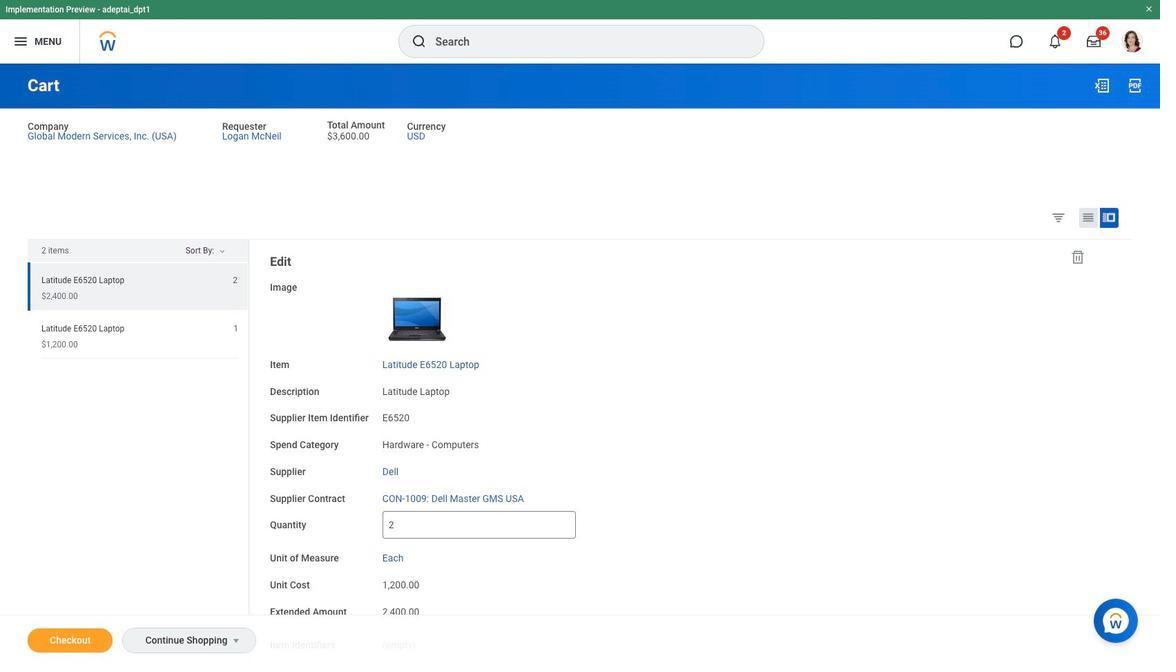 Task type: vqa. For each thing, say whether or not it's contained in the screenshot.
the inbox large icon
yes



Task type: locate. For each thing, give the bounding box(es) containing it.
chevron down image
[[214, 249, 231, 258]]

Toggle to Grid view radio
[[1080, 208, 1099, 228]]

justify image
[[12, 33, 29, 50]]

region
[[28, 240, 249, 665]]

close environment banner image
[[1146, 5, 1154, 13]]

banner
[[0, 0, 1161, 64]]

main content
[[0, 64, 1161, 665]]

notifications large image
[[1049, 35, 1063, 48]]

export to excel image
[[1094, 77, 1111, 94]]

option group
[[1049, 207, 1130, 231]]

None text field
[[383, 512, 576, 539]]

delete image
[[1070, 249, 1087, 265]]

inbox large image
[[1088, 35, 1101, 48]]

caret down image
[[228, 636, 245, 647]]



Task type: describe. For each thing, give the bounding box(es) containing it.
Search Workday  search field
[[436, 26, 735, 57]]

toggle to list detail view image
[[1103, 211, 1117, 224]]

e6520.jpg image
[[383, 273, 452, 343]]

view printable version (pdf) image
[[1128, 77, 1144, 94]]

item list list box
[[28, 262, 249, 358]]

hardware - computers element
[[383, 437, 479, 451]]

profile logan mcneil image
[[1122, 30, 1144, 55]]

select to filter grid data image
[[1052, 210, 1067, 224]]

search image
[[411, 33, 427, 50]]

arrow down image
[[231, 245, 247, 254]]

toggle to grid view image
[[1082, 211, 1096, 224]]

none text field inside navigation pane region
[[383, 512, 576, 539]]

Toggle to List Detail view radio
[[1101, 208, 1119, 228]]

navigation pane region
[[249, 240, 1104, 665]]



